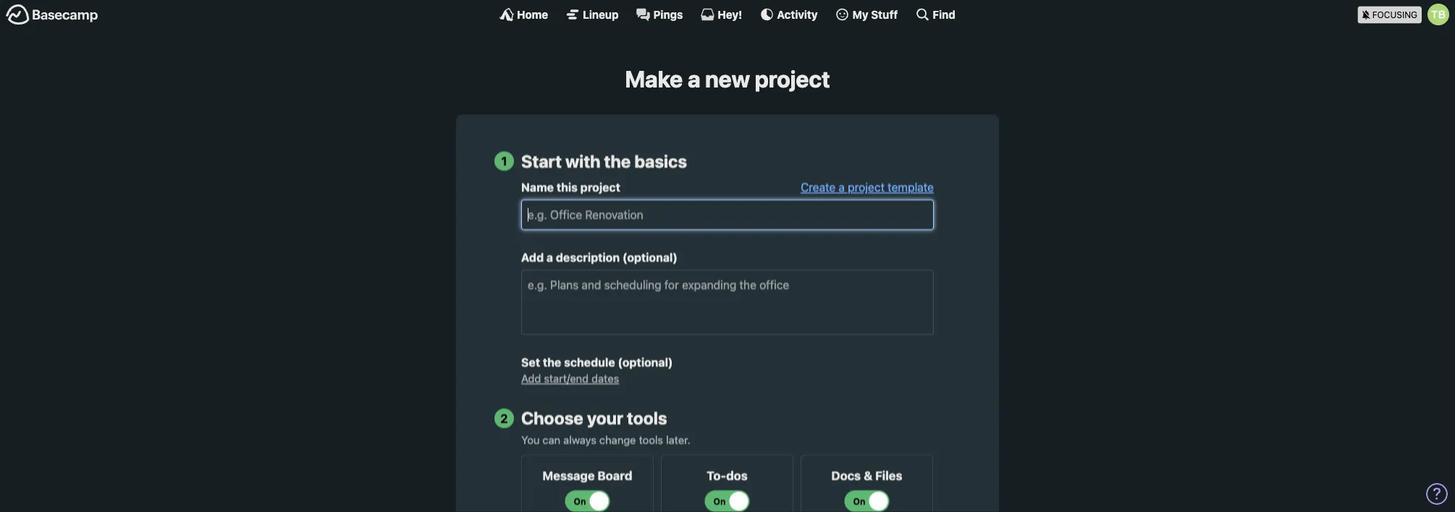 Task type: locate. For each thing, give the bounding box(es) containing it.
a for project
[[839, 181, 845, 195]]

dates
[[592, 373, 619, 385]]

start with the basics
[[521, 151, 687, 171]]

1 horizontal spatial the
[[604, 151, 631, 171]]

this
[[557, 181, 578, 195]]

tools
[[627, 408, 667, 429], [639, 434, 663, 446]]

focusing button
[[1358, 0, 1455, 28]]

main element
[[0, 0, 1455, 28]]

0 vertical spatial the
[[604, 151, 631, 171]]

1 horizontal spatial a
[[688, 65, 700, 93]]

name
[[521, 181, 554, 195]]

a
[[688, 65, 700, 93], [839, 181, 845, 195], [547, 251, 553, 265]]

0 horizontal spatial the
[[543, 356, 561, 370]]

a left description
[[547, 251, 553, 265]]

project down activity 'link' on the top of page
[[755, 65, 830, 93]]

2 horizontal spatial project
[[848, 181, 885, 195]]

1 vertical spatial a
[[839, 181, 845, 195]]

your
[[587, 408, 623, 429]]

set
[[521, 356, 540, 370]]

Add a description (optional) text field
[[521, 270, 934, 335]]

switch accounts image
[[6, 4, 98, 26]]

add left description
[[521, 251, 544, 265]]

message
[[543, 469, 595, 483]]

home link
[[500, 7, 548, 22]]

1 vertical spatial the
[[543, 356, 561, 370]]

create a project template
[[801, 181, 934, 195]]

project
[[755, 65, 830, 93], [580, 181, 620, 195], [848, 181, 885, 195]]

a right create
[[839, 181, 845, 195]]

2
[[500, 412, 508, 426]]

tools up change
[[627, 408, 667, 429]]

the
[[604, 151, 631, 171], [543, 356, 561, 370]]

(optional)
[[622, 251, 678, 265], [618, 356, 673, 370]]

project left template
[[848, 181, 885, 195]]

hey! button
[[700, 7, 742, 22]]

change
[[599, 434, 636, 446]]

(optional) inside set the schedule (optional) add start/end dates
[[618, 356, 673, 370]]

(optional) for set the schedule (optional) add start/end dates
[[618, 356, 673, 370]]

0 vertical spatial a
[[688, 65, 700, 93]]

make a new project
[[625, 65, 830, 93]]

tools left later.
[[639, 434, 663, 446]]

choose your tools
[[521, 408, 667, 429]]

2 add from the top
[[521, 373, 541, 385]]

project down start with the basics
[[580, 181, 620, 195]]

0 horizontal spatial project
[[580, 181, 620, 195]]

0 vertical spatial (optional)
[[622, 251, 678, 265]]

tim burton image
[[1428, 4, 1449, 25]]

a left new on the top of page
[[688, 65, 700, 93]]

2 horizontal spatial a
[[839, 181, 845, 195]]

1
[[501, 154, 507, 168]]

add down set
[[521, 373, 541, 385]]

dos
[[726, 469, 748, 483]]

the right with
[[604, 151, 631, 171]]

(optional) up dates
[[618, 356, 673, 370]]

the right set
[[543, 356, 561, 370]]

2 vertical spatial a
[[547, 251, 553, 265]]

start/end
[[544, 373, 589, 385]]

&
[[864, 469, 873, 483]]

a for new
[[688, 65, 700, 93]]

activity link
[[760, 7, 818, 22]]

0 vertical spatial add
[[521, 251, 544, 265]]

lineup
[[583, 8, 619, 21]]

to-dos
[[707, 469, 748, 483]]

my stuff
[[853, 8, 898, 21]]

1 vertical spatial add
[[521, 373, 541, 385]]

my
[[853, 8, 869, 21]]

Name this project text field
[[521, 200, 934, 230]]

lineup link
[[566, 7, 619, 22]]

stuff
[[871, 8, 898, 21]]

you can always change tools later.
[[521, 434, 691, 446]]

schedule
[[564, 356, 615, 370]]

make
[[625, 65, 683, 93]]

home
[[517, 8, 548, 21]]

1 vertical spatial tools
[[639, 434, 663, 446]]

template
[[888, 181, 934, 195]]

0 horizontal spatial a
[[547, 251, 553, 265]]

new
[[705, 65, 750, 93]]

message board
[[543, 469, 632, 483]]

board
[[598, 469, 632, 483]]

(optional) right description
[[622, 251, 678, 265]]

add
[[521, 251, 544, 265], [521, 373, 541, 385]]

1 vertical spatial (optional)
[[618, 356, 673, 370]]

add start/end dates link
[[521, 373, 619, 385]]

pings button
[[636, 7, 683, 22]]



Task type: describe. For each thing, give the bounding box(es) containing it.
description
[[556, 251, 620, 265]]

always
[[563, 434, 597, 446]]

create a project template link
[[801, 181, 934, 195]]

1 add from the top
[[521, 251, 544, 265]]

find
[[933, 8, 956, 21]]

create
[[801, 181, 836, 195]]

0 vertical spatial tools
[[627, 408, 667, 429]]

activity
[[777, 8, 818, 21]]

hey!
[[718, 8, 742, 21]]

docs & files
[[831, 469, 902, 483]]

set the schedule (optional) add start/end dates
[[521, 356, 673, 385]]

1 horizontal spatial project
[[755, 65, 830, 93]]

a for description
[[547, 251, 553, 265]]

project for name this project
[[580, 181, 620, 195]]

find button
[[915, 7, 956, 22]]

files
[[875, 469, 902, 483]]

focusing
[[1372, 10, 1418, 20]]

name this project
[[521, 181, 620, 195]]

add inside set the schedule (optional) add start/end dates
[[521, 373, 541, 385]]

with
[[565, 151, 601, 171]]

choose
[[521, 408, 583, 429]]

basics
[[634, 151, 687, 171]]

project for create a project template
[[848, 181, 885, 195]]

pings
[[653, 8, 683, 21]]

my stuff button
[[835, 7, 898, 22]]

to-
[[707, 469, 726, 483]]

you
[[521, 434, 540, 446]]

add a description (optional)
[[521, 251, 678, 265]]

can
[[543, 434, 560, 446]]

the inside set the schedule (optional) add start/end dates
[[543, 356, 561, 370]]

later.
[[666, 434, 691, 446]]

docs
[[831, 469, 861, 483]]

(optional) for add a description (optional)
[[622, 251, 678, 265]]

start
[[521, 151, 562, 171]]



Task type: vqa. For each thing, say whether or not it's contained in the screenshot.
template
yes



